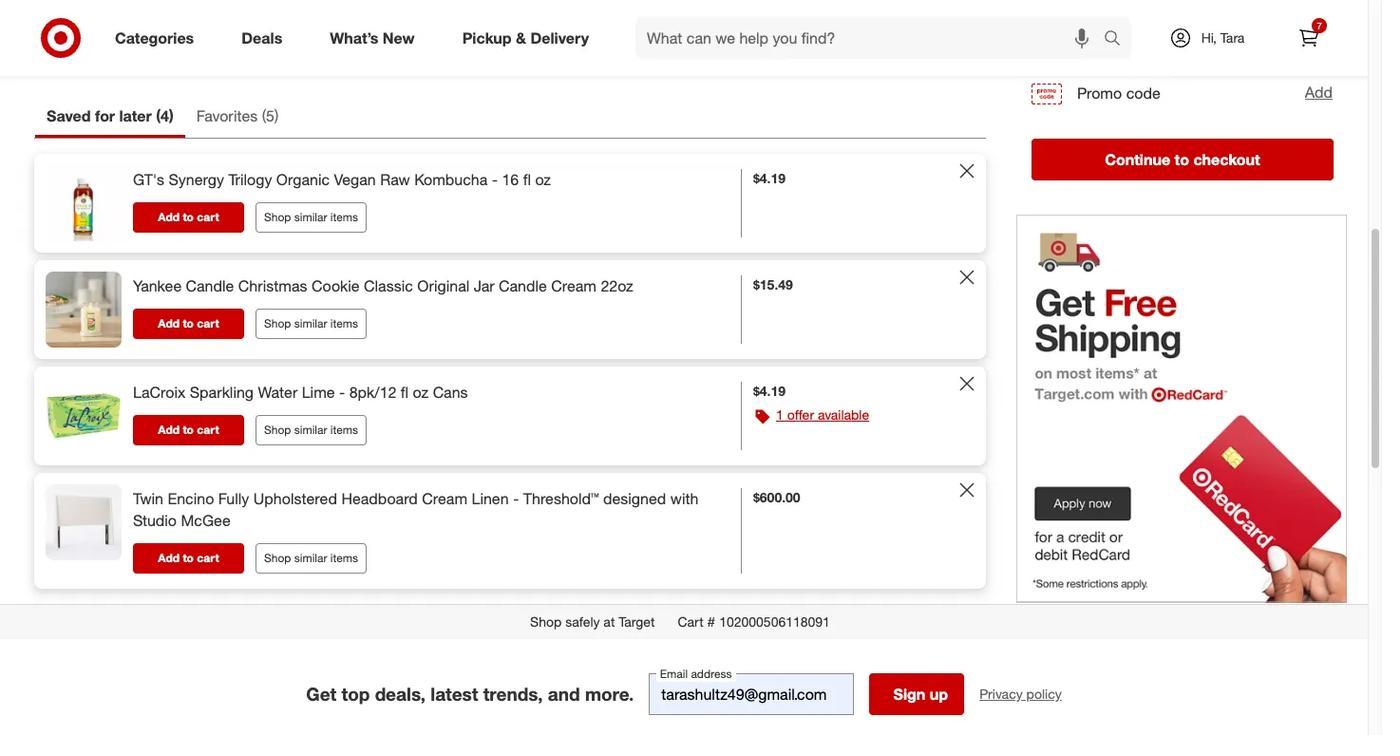 Task type: vqa. For each thing, say whether or not it's contained in the screenshot.


Task type: describe. For each thing, give the bounding box(es) containing it.
water
[[258, 383, 298, 402]]

add to cart button inside yankee candle christmas cookie classic original jar candle cream 22oz list item
[[133, 309, 244, 339]]

shop similar items for organic
[[264, 210, 358, 224]]

item saved for later.
[[529, 635, 646, 651]]

cream inside twin encino fully upholstered headboard cream linen - threshold™ designed with studio mcgee
[[422, 489, 467, 508]]

headboard
[[341, 489, 418, 508]]

deals,
[[375, 683, 426, 705]]

shop for fully
[[264, 551, 291, 565]]

top
[[342, 683, 370, 705]]

102000506118091
[[719, 613, 830, 630]]

What can we help you find? suggestions appear below search field
[[636, 17, 1109, 59]]

mcgee
[[181, 511, 231, 530]]

not eligible for gift message
[[1077, 22, 1268, 41]]

add inside yankee candle christmas cookie classic original jar candle cream 22oz list item
[[158, 316, 180, 331]]

16
[[502, 170, 519, 189]]

similar for lime
[[294, 423, 327, 437]]

shop similar items button for upholstered
[[256, 543, 367, 573]]

sign up button
[[869, 673, 964, 715]]

similar for upholstered
[[294, 551, 327, 565]]

add to cart inside the "lacroix sparkling water lime - 8pk/12 fl oz cans" list item
[[158, 423, 219, 437]]

0 horizontal spatial for
[[95, 107, 115, 126]]

linen
[[472, 489, 509, 508]]

sign up
[[893, 685, 948, 704]]

raw
[[380, 170, 410, 189]]

1 ) from the left
[[169, 107, 174, 126]]

organic
[[276, 170, 330, 189]]

gt's synergy trilogy organic vegan raw kombucha - 16 fl oz link
[[133, 169, 551, 191]]

7
[[1317, 20, 1322, 31]]

- inside list item
[[339, 383, 345, 402]]

8pk/12
[[349, 383, 397, 402]]

add to cart button inside gt's synergy trilogy organic vegan raw kombucha - 16 fl oz list item
[[133, 202, 244, 233]]

to inside twin encino fully upholstered headboard cream linen - threshold™ designed with studio mcgee list item
[[183, 551, 194, 565]]

add to cart inside twin encino fully upholstered headboard cream linen - threshold™ designed with studio mcgee list item
[[158, 551, 219, 565]]

code
[[1126, 83, 1161, 102]]

#
[[707, 613, 715, 630]]

item
[[529, 635, 555, 651]]

fl inside list item
[[523, 170, 531, 189]]

new
[[383, 28, 415, 47]]

at
[[604, 613, 615, 630]]

deals
[[241, 28, 282, 47]]

upholstered
[[253, 489, 337, 508]]

tara
[[1220, 29, 1245, 46]]

and
[[548, 683, 580, 705]]

later
[[119, 107, 152, 126]]

gt's synergy trilogy organic vegan raw kombucha - 16 fl oz
[[133, 170, 551, 189]]

trends,
[[483, 683, 543, 705]]

cart inside the "lacroix sparkling water lime - 8pk/12 fl oz cans" list item
[[197, 423, 219, 437]]

categories
[[115, 28, 194, 47]]

cream inside list item
[[551, 276, 596, 295]]

cart inside twin encino fully upholstered headboard cream linen - threshold™ designed with studio mcgee list item
[[197, 551, 219, 565]]

2 candle from the left
[[499, 276, 547, 295]]

to inside gt's synergy trilogy organic vegan raw kombucha - 16 fl oz list item
[[183, 210, 194, 224]]

classic
[[364, 276, 413, 295]]

shop similar items for cookie
[[264, 316, 358, 330]]

checkout
[[1193, 150, 1260, 169]]

privacy
[[980, 686, 1023, 702]]

7 link
[[1288, 17, 1330, 59]]

sign
[[893, 685, 925, 704]]

twin encino fully upholstered headboard cream linen - threshold™ designed with studio mcgee link
[[133, 488, 730, 532]]

for for item
[[598, 635, 614, 651]]

continue to checkout
[[1105, 150, 1260, 169]]

- for raw
[[492, 170, 498, 189]]

oz inside lacroix sparkling water lime - 8pk/12 fl oz cans link
[[413, 383, 429, 402]]

$4.19 inside gt's synergy trilogy organic vegan raw kombucha - 16 fl oz list item
[[753, 170, 786, 186]]

delivery
[[530, 28, 589, 47]]

with
[[670, 489, 699, 508]]

lacroix sparkling water lime - 8pk/12 fl oz cans link
[[133, 382, 468, 404]]

yankee candle christmas cookie classic original jar candle cream 22oz
[[133, 276, 633, 295]]

5
[[266, 107, 274, 126]]

twin encino fully upholstered headboard cream linen - threshold™ designed with studio mcgee
[[133, 489, 699, 530]]

add to cart inside yankee candle christmas cookie classic original jar candle cream 22oz list item
[[158, 316, 219, 331]]

privacy policy link
[[980, 685, 1062, 704]]

encino
[[168, 489, 214, 508]]

what's new link
[[314, 17, 439, 59]]

get
[[306, 683, 337, 705]]

1 ( from the left
[[156, 107, 161, 126]]

add to cart button inside the "lacroix sparkling water lime - 8pk/12 fl oz cans" list item
[[133, 415, 244, 446]]

shop similar items for lime
[[264, 423, 358, 437]]

target
[[619, 613, 655, 630]]

original
[[417, 276, 470, 295]]

1
[[776, 407, 783, 423]]

shop up item
[[530, 613, 562, 630]]

shop safely at target
[[530, 613, 655, 630]]

promo
[[1077, 83, 1122, 102]]

later.
[[618, 635, 646, 651]]

more.
[[585, 683, 634, 705]]

shop for christmas
[[264, 316, 291, 330]]

lime
[[302, 383, 335, 402]]

$15.49
[[753, 276, 793, 293]]



Task type: locate. For each thing, give the bounding box(es) containing it.
shop similar items button inside yankee candle christmas cookie classic original jar candle cream 22oz list item
[[256, 309, 367, 339]]

shop similar items inside yankee candle christmas cookie classic original jar candle cream 22oz list item
[[264, 316, 358, 330]]

1 horizontal spatial oz
[[535, 170, 551, 189]]

fl inside list item
[[401, 383, 409, 402]]

what's
[[330, 28, 378, 47]]

for left gift
[[1158, 22, 1176, 41]]

items for -
[[330, 423, 358, 437]]

0 vertical spatial oz
[[535, 170, 551, 189]]

0 horizontal spatial (
[[156, 107, 161, 126]]

1 vertical spatial fl
[[401, 383, 409, 402]]

add inside twin encino fully upholstered headboard cream linen - threshold™ designed with studio mcgee list item
[[158, 551, 180, 565]]

pickup & delivery link
[[446, 17, 613, 59]]

shop similar items button down organic
[[256, 202, 367, 233]]

continue
[[1105, 150, 1170, 169]]

candle right yankee
[[186, 276, 234, 295]]

eligible
[[1106, 22, 1154, 41]]

gt's synergy trilogy organic vegan raw kombucha - 16 fl oz list item
[[34, 154, 986, 253]]

cookie
[[312, 276, 360, 295]]

shop similar items button inside the "lacroix sparkling water lime - 8pk/12 fl oz cans" list item
[[256, 415, 367, 445]]

threshold™
[[523, 489, 599, 508]]

items down cookie
[[330, 316, 358, 330]]

message
[[1206, 22, 1268, 41]]

3 shop similar items from the top
[[264, 423, 358, 437]]

- inside twin encino fully upholstered headboard cream linen - threshold™ designed with studio mcgee
[[513, 489, 519, 508]]

0 vertical spatial -
[[492, 170, 498, 189]]

1 vertical spatial $4.19
[[753, 383, 786, 399]]

1 $4.19 from the top
[[753, 170, 786, 186]]

2 shop similar items button from the top
[[256, 309, 367, 339]]

yankee candle christmas cookie classic original jar candle cream 22oz image
[[46, 272, 122, 348]]

0 horizontal spatial cream
[[422, 489, 467, 508]]

shop similar items inside gt's synergy trilogy organic vegan raw kombucha - 16 fl oz list item
[[264, 210, 358, 224]]

2 similar from the top
[[294, 316, 327, 330]]

saved
[[47, 107, 91, 126]]

1 horizontal spatial -
[[492, 170, 498, 189]]

1 horizontal spatial candle
[[499, 276, 547, 295]]

shop for trilogy
[[264, 210, 291, 224]]

- right the linen
[[513, 489, 519, 508]]

for left later
[[95, 107, 115, 126]]

2 vertical spatial -
[[513, 489, 519, 508]]

0 horizontal spatial fl
[[401, 383, 409, 402]]

safely
[[565, 613, 600, 630]]

4
[[161, 107, 169, 126]]

twin
[[133, 489, 163, 508]]

to inside the "lacroix sparkling water lime - 8pk/12 fl oz cans" list item
[[183, 423, 194, 437]]

lacroix sparkling water lime - 8pk/12 fl oz cans
[[133, 383, 468, 402]]

synergy
[[169, 170, 224, 189]]

similar for cookie
[[294, 316, 327, 330]]

similar down cookie
[[294, 316, 327, 330]]

cart
[[678, 613, 704, 630]]

3 items from the top
[[330, 423, 358, 437]]

shop down organic
[[264, 210, 291, 224]]

sparkling
[[190, 383, 254, 402]]

3 shop similar items button from the top
[[256, 415, 367, 445]]

shop similar items down upholstered
[[264, 551, 358, 565]]

1 vertical spatial for
[[95, 107, 115, 126]]

favorites
[[196, 107, 258, 126]]

shop similar items button inside gt's synergy trilogy organic vegan raw kombucha - 16 fl oz list item
[[256, 202, 367, 233]]

shop similar items down organic
[[264, 210, 358, 224]]

privacy policy
[[980, 686, 1062, 702]]

similar inside gt's synergy trilogy organic vegan raw kombucha - 16 fl oz list item
[[294, 210, 327, 224]]

- right lime at the left bottom of the page
[[339, 383, 345, 402]]

0 vertical spatial fl
[[523, 170, 531, 189]]

2 items from the top
[[330, 316, 358, 330]]

policy
[[1026, 686, 1062, 702]]

continue to checkout button
[[1032, 138, 1334, 180]]

add inside the "lacroix sparkling water lime - 8pk/12 fl oz cans" list item
[[158, 423, 180, 437]]

similar down organic
[[294, 210, 327, 224]]

add
[[187, 25, 208, 39], [425, 25, 447, 39], [664, 25, 685, 39], [1305, 83, 1333, 102], [158, 210, 180, 224], [158, 316, 180, 331], [158, 423, 180, 437], [158, 551, 180, 565]]

pickup & delivery
[[462, 28, 589, 47]]

0 vertical spatial for
[[1158, 22, 1176, 41]]

4 similar from the top
[[294, 551, 327, 565]]

shop similar items for upholstered
[[264, 551, 358, 565]]

saved for later ( 4 )
[[47, 107, 174, 126]]

shop similar items button down cookie
[[256, 309, 367, 339]]

cart inside gt's synergy trilogy organic vegan raw kombucha - 16 fl oz list item
[[197, 210, 219, 224]]

categories link
[[99, 17, 218, 59]]

- inside list item
[[492, 170, 498, 189]]

shop similar items
[[264, 210, 358, 224], [264, 316, 358, 330], [264, 423, 358, 437], [264, 551, 358, 565]]

2 horizontal spatial for
[[1158, 22, 1176, 41]]

get free shipping on hundreds of thousands of items* with target redcard. apply now for a credit or debit redcard. *some restrictions apply. image
[[1016, 214, 1347, 604]]

1 items from the top
[[330, 210, 358, 224]]

promo code
[[1077, 83, 1161, 102]]

add to cart inside gt's synergy trilogy organic vegan raw kombucha - 16 fl oz list item
[[158, 210, 219, 224]]

shop similar items button for organic
[[256, 202, 367, 233]]

designed
[[603, 489, 666, 508]]

0 horizontal spatial -
[[339, 383, 345, 402]]

up
[[930, 685, 948, 704]]

jar
[[474, 276, 495, 295]]

cart
[[226, 25, 248, 39], [464, 25, 486, 39], [703, 25, 725, 39], [197, 210, 219, 224], [197, 316, 219, 331], [197, 423, 219, 437], [197, 551, 219, 565]]

1 horizontal spatial (
[[262, 107, 266, 126]]

$4.19 inside the "lacroix sparkling water lime - 8pk/12 fl oz cans" list item
[[753, 383, 786, 399]]

similar inside the "lacroix sparkling water lime - 8pk/12 fl oz cans" list item
[[294, 423, 327, 437]]

0 vertical spatial $4.19
[[753, 170, 786, 186]]

1 vertical spatial oz
[[413, 383, 429, 402]]

) right later
[[169, 107, 174, 126]]

1 horizontal spatial cream
[[551, 276, 596, 295]]

( right later
[[156, 107, 161, 126]]

$4.19
[[753, 170, 786, 186], [753, 383, 786, 399]]

to inside yankee candle christmas cookie classic original jar candle cream 22oz list item
[[183, 316, 194, 331]]

1 candle from the left
[[186, 276, 234, 295]]

lacroix sparkling water lime - 8pk/12 fl oz cans list item
[[34, 367, 986, 465]]

1 offer available
[[776, 407, 869, 423]]

items inside gt's synergy trilogy organic vegan raw kombucha - 16 fl oz list item
[[330, 210, 358, 224]]

1 vertical spatial cream
[[422, 489, 467, 508]]

saved
[[559, 635, 594, 651]]

similar
[[294, 210, 327, 224], [294, 316, 327, 330], [294, 423, 327, 437], [294, 551, 327, 565]]

shop down upholstered
[[264, 551, 291, 565]]

deals link
[[225, 17, 306, 59]]

hi, tara
[[1201, 29, 1245, 46]]

shop similar items down cookie
[[264, 316, 358, 330]]

0 horizontal spatial candle
[[186, 276, 234, 295]]

-
[[492, 170, 498, 189], [339, 383, 345, 402], [513, 489, 519, 508]]

4 items from the top
[[330, 551, 358, 565]]

shop similar items button for lime
[[256, 415, 367, 445]]

2 ) from the left
[[274, 107, 279, 126]]

items for headboard
[[330, 551, 358, 565]]

candle right jar
[[499, 276, 547, 295]]

oz right the 16
[[535, 170, 551, 189]]

available
[[818, 407, 869, 423]]

shop similar items inside twin encino fully upholstered headboard cream linen - threshold™ designed with studio mcgee list item
[[264, 551, 358, 565]]

( right favorites
[[262, 107, 266, 126]]

) right favorites
[[274, 107, 279, 126]]

cart # 102000506118091
[[678, 613, 830, 630]]

&
[[516, 28, 526, 47]]

4 shop similar items button from the top
[[256, 543, 367, 573]]

get top deals, latest trends, and more.
[[306, 683, 634, 705]]

fully
[[218, 489, 249, 508]]

similar inside twin encino fully upholstered headboard cream linen - threshold™ designed with studio mcgee list item
[[294, 551, 327, 565]]

oz left cans in the left of the page
[[413, 383, 429, 402]]

oz inside the gt's synergy trilogy organic vegan raw kombucha - 16 fl oz link
[[535, 170, 551, 189]]

shop inside twin encino fully upholstered headboard cream linen - threshold™ designed with studio mcgee list item
[[264, 551, 291, 565]]

kombucha
[[414, 170, 488, 189]]

lacroix
[[133, 383, 185, 402]]

hi,
[[1201, 29, 1217, 46]]

shop similar items button down lime at the left bottom of the page
[[256, 415, 367, 445]]

fl
[[523, 170, 531, 189], [401, 383, 409, 402]]

similar down lime at the left bottom of the page
[[294, 423, 327, 437]]

shop down christmas
[[264, 316, 291, 330]]

vegan
[[334, 170, 376, 189]]

1 horizontal spatial fl
[[523, 170, 531, 189]]

shop similar items down lime at the left bottom of the page
[[264, 423, 358, 437]]

0 horizontal spatial oz
[[413, 383, 429, 402]]

items down lime at the left bottom of the page
[[330, 423, 358, 437]]

what's new
[[330, 28, 415, 47]]

gt&#39;s synergy trilogy organic vegan raw kombucha - 16 fl oz image
[[46, 165, 122, 241]]

items inside the "lacroix sparkling water lime - 8pk/12 fl oz cans" list item
[[330, 423, 358, 437]]

3 similar from the top
[[294, 423, 327, 437]]

trilogy
[[228, 170, 272, 189]]

22oz
[[601, 276, 633, 295]]

similar down upholstered
[[294, 551, 327, 565]]

shop for water
[[264, 423, 291, 437]]

yankee candle christmas cookie classic original jar candle cream 22oz list item
[[34, 260, 986, 359]]

shop similar items button for cookie
[[256, 309, 367, 339]]

cream left the 22oz
[[551, 276, 596, 295]]

for for not
[[1158, 22, 1176, 41]]

shop down water on the left of page
[[264, 423, 291, 437]]

cart inside yankee candle christmas cookie classic original jar candle cream 22oz list item
[[197, 316, 219, 331]]

similar for organic
[[294, 210, 327, 224]]

add to cart button inside twin encino fully upholstered headboard cream linen - threshold™ designed with studio mcgee list item
[[133, 543, 244, 574]]

)
[[169, 107, 174, 126], [274, 107, 279, 126]]

lacroix sparkling water lime - 8pk/12 fl oz cans image
[[46, 378, 122, 454]]

add to cart button
[[178, 17, 256, 48], [417, 17, 495, 48], [655, 17, 733, 48], [133, 202, 244, 233], [133, 309, 244, 339], [133, 415, 244, 446], [133, 543, 244, 574]]

items down the gt's synergy trilogy organic vegan raw kombucha - 16 fl oz link
[[330, 210, 358, 224]]

add inside gt's synergy trilogy organic vegan raw kombucha - 16 fl oz list item
[[158, 210, 180, 224]]

cream left the linen
[[422, 489, 467, 508]]

shop similar items inside the "lacroix sparkling water lime - 8pk/12 fl oz cans" list item
[[264, 423, 358, 437]]

similar inside yankee candle christmas cookie classic original jar candle cream 22oz list item
[[294, 316, 327, 330]]

shop inside the "lacroix sparkling water lime - 8pk/12 fl oz cans" list item
[[264, 423, 291, 437]]

0 horizontal spatial )
[[169, 107, 174, 126]]

items for vegan
[[330, 210, 358, 224]]

shop
[[264, 210, 291, 224], [264, 316, 291, 330], [264, 423, 291, 437], [264, 551, 291, 565], [530, 613, 562, 630]]

1 shop similar items button from the top
[[256, 202, 367, 233]]

for down at on the left of the page
[[598, 635, 614, 651]]

gt's
[[133, 170, 164, 189]]

2 horizontal spatial -
[[513, 489, 519, 508]]

oz
[[535, 170, 551, 189], [413, 383, 429, 402]]

1 shop similar items from the top
[[264, 210, 358, 224]]

items inside yankee candle christmas cookie classic original jar candle cream 22oz list item
[[330, 316, 358, 330]]

fl right 8pk/12
[[401, 383, 409, 402]]

None text field
[[649, 673, 854, 715]]

christmas
[[238, 276, 307, 295]]

twin encino fully upholstered headboard cream linen - threshold™ designed with studio mcgee list item
[[34, 473, 986, 589]]

yankee
[[133, 276, 182, 295]]

2 $4.19 from the top
[[753, 383, 786, 399]]

1 vertical spatial -
[[339, 383, 345, 402]]

(
[[156, 107, 161, 126], [262, 107, 266, 126]]

2 shop similar items from the top
[[264, 316, 358, 330]]

- for cream
[[513, 489, 519, 508]]

to
[[212, 25, 223, 39], [450, 25, 461, 39], [688, 25, 699, 39], [1175, 150, 1189, 169], [183, 210, 194, 224], [183, 316, 194, 331], [183, 423, 194, 437], [183, 551, 194, 565]]

latest
[[431, 683, 478, 705]]

1 similar from the top
[[294, 210, 327, 224]]

add button
[[1304, 81, 1334, 105]]

items down the headboard
[[330, 551, 358, 565]]

cream
[[551, 276, 596, 295], [422, 489, 467, 508]]

search
[[1095, 30, 1141, 49]]

2 vertical spatial for
[[598, 635, 614, 651]]

1 horizontal spatial for
[[598, 635, 614, 651]]

1 horizontal spatial )
[[274, 107, 279, 126]]

yankee candle christmas cookie classic original jar candle cream 22oz link
[[133, 275, 633, 297]]

0 vertical spatial cream
[[551, 276, 596, 295]]

shop inside yankee candle christmas cookie classic original jar candle cream 22oz list item
[[264, 316, 291, 330]]

fl right the 16
[[523, 170, 531, 189]]

search button
[[1095, 17, 1141, 63]]

cans
[[433, 383, 468, 402]]

shop inside gt's synergy trilogy organic vegan raw kombucha - 16 fl oz list item
[[264, 210, 291, 224]]

offer
[[787, 407, 814, 423]]

not
[[1077, 22, 1102, 41]]

shop similar items button inside twin encino fully upholstered headboard cream linen - threshold™ designed with studio mcgee list item
[[256, 543, 367, 573]]

shop similar items button down upholstered
[[256, 543, 367, 573]]

items for classic
[[330, 316, 358, 330]]

gift
[[1180, 22, 1202, 41]]

2 ( from the left
[[262, 107, 266, 126]]

4 shop similar items from the top
[[264, 551, 358, 565]]

for
[[1158, 22, 1176, 41], [95, 107, 115, 126], [598, 635, 614, 651]]

items inside twin encino fully upholstered headboard cream linen - threshold™ designed with studio mcgee list item
[[330, 551, 358, 565]]

candle
[[186, 276, 234, 295], [499, 276, 547, 295]]

twin encino fully upholstered headboard cream linen - threshold&#8482; designed with studio mcgee image
[[46, 484, 122, 560]]

- left the 16
[[492, 170, 498, 189]]



